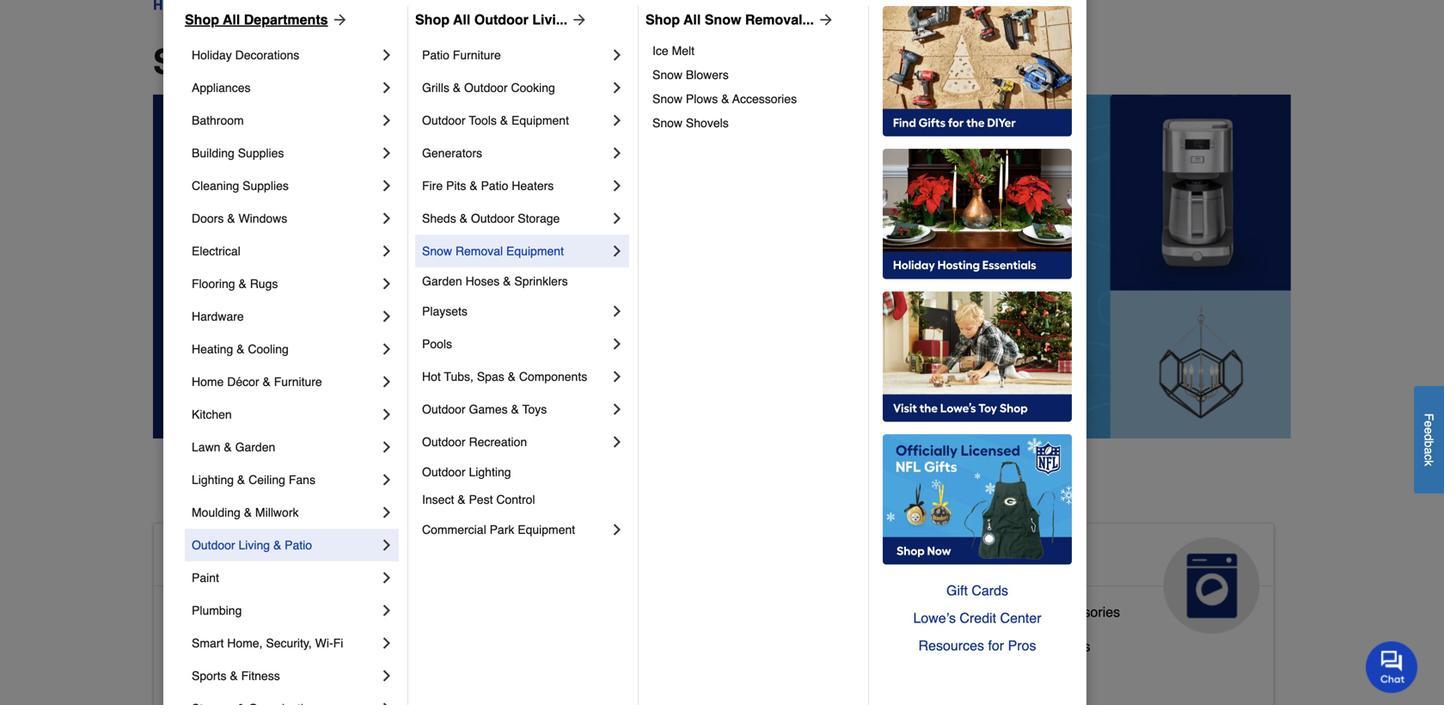 Task type: vqa. For each thing, say whether or not it's contained in the screenshot.
electrical outlet
no



Task type: locate. For each thing, give the bounding box(es) containing it.
1 vertical spatial accessories
[[1047, 604, 1121, 620]]

furniture right houses,
[[682, 666, 737, 682]]

2 vertical spatial equipment
[[518, 523, 575, 537]]

furniture
[[453, 48, 501, 62], [274, 375, 322, 389], [682, 666, 737, 682]]

shop up patio furniture
[[415, 12, 450, 28]]

chevron right image for smart home, security, wi-fi
[[378, 635, 396, 652]]

fire pits & patio heaters link
[[422, 169, 609, 202]]

1 vertical spatial home
[[300, 544, 367, 572]]

0 horizontal spatial accessories
[[733, 92, 797, 106]]

chevron right image for pools
[[609, 335, 626, 353]]

0 vertical spatial departments
[[244, 12, 328, 28]]

1 vertical spatial patio
[[481, 179, 508, 193]]

& inside 'link'
[[669, 666, 678, 682]]

& left 'toys'
[[511, 402, 519, 416]]

all up melt
[[684, 12, 701, 28]]

2 vertical spatial furniture
[[682, 666, 737, 682]]

home up kitchen
[[192, 375, 224, 389]]

playsets link
[[422, 295, 609, 328]]

visit the lowe's toy shop. image
[[883, 291, 1072, 422]]

equipment inside "link"
[[518, 523, 575, 537]]

& right the animal
[[638, 544, 655, 572]]

0 vertical spatial patio
[[422, 48, 450, 62]]

arrow right image inside shop all departments link
[[328, 11, 349, 28]]

& right the décor
[[263, 375, 271, 389]]

for
[[988, 638, 1004, 653]]

pits
[[446, 179, 466, 193]]

1 vertical spatial furniture
[[274, 375, 322, 389]]

& right hoses
[[503, 274, 511, 288]]

chevron right image for cleaning supplies
[[378, 177, 396, 194]]

chevron right image for grills & outdoor cooking
[[609, 79, 626, 96]]

snow for snow shovels
[[653, 116, 683, 130]]

patio furniture link
[[422, 39, 609, 71]]

0 horizontal spatial pet
[[551, 666, 571, 682]]

accessories up chillers
[[1047, 604, 1121, 620]]

arrow right image
[[328, 11, 349, 28], [568, 11, 588, 28]]

outdoor up tools
[[464, 81, 508, 95]]

holiday
[[192, 48, 232, 62]]

beverage & wine chillers
[[934, 638, 1091, 654]]

equipment down the cooking
[[512, 114, 569, 127]]

all up holiday decorations on the left top of page
[[223, 12, 240, 28]]

departments for shop all departments
[[301, 42, 511, 82]]

accessible entry & home
[[168, 673, 323, 689]]

arrow right image for shop all outdoor livi...
[[568, 11, 588, 28]]

arrow right image up "patio furniture" link
[[568, 11, 588, 28]]

shop all snow removal... link
[[646, 9, 835, 30]]

1 vertical spatial pet
[[551, 666, 571, 682]]

chevron right image for hot tubs, spas & components
[[609, 368, 626, 385]]

accessible up smart
[[168, 604, 233, 620]]

1 vertical spatial departments
[[301, 42, 511, 82]]

departments
[[244, 12, 328, 28], [301, 42, 511, 82]]

shop up ice
[[646, 12, 680, 28]]

bathroom link
[[192, 104, 378, 137]]

0 horizontal spatial arrow right image
[[328, 11, 349, 28]]

0 vertical spatial garden
[[422, 274, 462, 288]]

accessories up 'snow shovels' link
[[733, 92, 797, 106]]

appliances link down decorations
[[192, 71, 378, 104]]

millwork
[[255, 506, 299, 519]]

accessible for accessible entry & home
[[168, 673, 233, 689]]

0 vertical spatial appliances link
[[192, 71, 378, 104]]

storage
[[518, 212, 560, 225]]

accessible bedroom link
[[168, 635, 293, 669]]

outdoor living & patio
[[192, 538, 312, 552]]

f e e d b a c k button
[[1414, 386, 1445, 494]]

departments inside shop all departments link
[[244, 12, 328, 28]]

chevron right image for moulding & millwork
[[378, 504, 396, 521]]

& left rugs
[[239, 277, 247, 291]]

all down shop all departments link at the left top of the page
[[248, 42, 291, 82]]

removal...
[[745, 12, 814, 28]]

pet beds, houses, & furniture link
[[551, 662, 737, 696]]

chevron right image for lawn & garden
[[378, 439, 396, 456]]

outdoor up outdoor lighting
[[422, 435, 466, 449]]

chat invite button image
[[1366, 641, 1419, 693]]

generators link
[[422, 137, 609, 169]]

1 vertical spatial supplies
[[243, 179, 289, 193]]

1 horizontal spatial shop
[[415, 12, 450, 28]]

chevron right image for playsets
[[609, 303, 626, 320]]

1 horizontal spatial furniture
[[453, 48, 501, 62]]

chevron right image for flooring & rugs
[[378, 275, 396, 292]]

outdoor games & toys link
[[422, 393, 609, 426]]

chevron right image for fire pits & patio heaters
[[609, 177, 626, 194]]

0 horizontal spatial garden
[[235, 440, 275, 454]]

3 shop from the left
[[646, 12, 680, 28]]

2 arrow right image from the left
[[568, 11, 588, 28]]

livestock supplies link
[[551, 628, 665, 662]]

snow down sheds
[[422, 244, 452, 258]]

equipment down insect & pest control link
[[518, 523, 575, 537]]

shop for shop all departments
[[185, 12, 219, 28]]

lowe's credit center link
[[883, 604, 1072, 632]]

equipment up sprinklers
[[506, 244, 564, 258]]

furniture inside "home décor & furniture" link
[[274, 375, 322, 389]]

accessible down smart
[[168, 673, 233, 689]]

pest
[[469, 493, 493, 506]]

equipment
[[512, 114, 569, 127], [506, 244, 564, 258], [518, 523, 575, 537]]

& right doors
[[227, 212, 235, 225]]

arrow right image up the shop all departments
[[328, 11, 349, 28]]

hardware link
[[192, 300, 378, 333]]

chevron right image
[[378, 46, 396, 64], [609, 144, 626, 162], [609, 177, 626, 194], [609, 210, 626, 227], [609, 242, 626, 260], [378, 275, 396, 292], [609, 303, 626, 320], [609, 335, 626, 353], [378, 341, 396, 358], [609, 401, 626, 418], [378, 471, 396, 488], [609, 521, 626, 538], [378, 537, 396, 554], [378, 635, 396, 652]]

smart home, security, wi-fi link
[[192, 627, 378, 660]]

smart
[[192, 636, 224, 650]]

patio furniture
[[422, 48, 501, 62]]

snow down snow blowers
[[653, 92, 683, 106]]

houses,
[[614, 666, 665, 682]]

outdoor inside grills & outdoor cooking link
[[464, 81, 508, 95]]

cooling
[[248, 342, 289, 356]]

2 accessible from the top
[[168, 604, 233, 620]]

patio
[[422, 48, 450, 62], [481, 179, 508, 193], [285, 538, 312, 552]]

moulding
[[192, 506, 241, 519]]

4 accessible from the top
[[168, 673, 233, 689]]

0 vertical spatial equipment
[[512, 114, 569, 127]]

e up d
[[1423, 421, 1436, 427]]

arrow right image for shop all departments
[[328, 11, 349, 28]]

1 accessible from the top
[[168, 544, 293, 572]]

& right houses,
[[669, 666, 678, 682]]

shop for shop all outdoor livi...
[[415, 12, 450, 28]]

outdoor up "patio furniture" link
[[474, 12, 529, 28]]

lighting
[[469, 465, 511, 479], [192, 473, 234, 487]]

& left pest
[[458, 493, 466, 506]]

chevron right image for outdoor recreation
[[609, 433, 626, 451]]

plumbing link
[[192, 594, 378, 627]]

insect & pest control link
[[422, 486, 626, 513]]

blowers
[[686, 68, 729, 82]]

appliance
[[934, 604, 994, 620]]

supplies up houses,
[[612, 632, 665, 647]]

1 vertical spatial equipment
[[506, 244, 564, 258]]

building supplies
[[192, 146, 284, 160]]

c
[[1423, 454, 1436, 460]]

&
[[453, 81, 461, 95], [722, 92, 730, 106], [500, 114, 508, 127], [470, 179, 478, 193], [227, 212, 235, 225], [460, 212, 468, 225], [503, 274, 511, 288], [239, 277, 247, 291], [237, 342, 245, 356], [508, 370, 516, 383], [263, 375, 271, 389], [511, 402, 519, 416], [224, 440, 232, 454], [237, 473, 245, 487], [458, 493, 466, 506], [244, 506, 252, 519], [273, 538, 281, 552], [638, 544, 655, 572], [1034, 604, 1043, 620], [997, 638, 1006, 654], [669, 666, 678, 682], [230, 669, 238, 683], [273, 673, 282, 689]]

cleaning supplies
[[192, 179, 289, 193]]

heaters
[[512, 179, 554, 193]]

1 horizontal spatial arrow right image
[[568, 11, 588, 28]]

2 shop from the left
[[415, 12, 450, 28]]

outdoor up insect
[[422, 465, 466, 479]]

arrow right image inside shop all outdoor livi... link
[[568, 11, 588, 28]]

d
[[1423, 434, 1436, 441]]

0 vertical spatial accessories
[[733, 92, 797, 106]]

0 horizontal spatial patio
[[285, 538, 312, 552]]

fans
[[289, 473, 316, 487]]

1 horizontal spatial lighting
[[469, 465, 511, 479]]

outdoor inside outdoor games & toys link
[[422, 402, 466, 416]]

shop
[[153, 42, 239, 82]]

garden up the lighting & ceiling fans
[[235, 440, 275, 454]]

supplies for livestock supplies
[[612, 632, 665, 647]]

2 horizontal spatial patio
[[481, 179, 508, 193]]

chevron right image for sheds & outdoor storage
[[609, 210, 626, 227]]

generators
[[422, 146, 482, 160]]

chevron right image
[[609, 46, 626, 64], [378, 79, 396, 96], [609, 79, 626, 96], [378, 112, 396, 129], [609, 112, 626, 129], [378, 144, 396, 162], [378, 177, 396, 194], [378, 210, 396, 227], [378, 242, 396, 260], [378, 308, 396, 325], [609, 368, 626, 385], [378, 373, 396, 390], [378, 406, 396, 423], [609, 433, 626, 451], [378, 439, 396, 456], [378, 504, 396, 521], [378, 569, 396, 586], [378, 602, 396, 619], [378, 667, 396, 684], [378, 700, 396, 705]]

accessories for appliance parts & accessories
[[1047, 604, 1121, 620]]

0 horizontal spatial furniture
[[274, 375, 322, 389]]

snow plows & accessories
[[653, 92, 797, 106]]

& right pits
[[470, 179, 478, 193]]

patio down the moulding & millwork link
[[285, 538, 312, 552]]

fi
[[333, 636, 343, 650]]

doors
[[192, 212, 224, 225]]

furniture up grills & outdoor cooking
[[453, 48, 501, 62]]

snow up ice melt link
[[705, 12, 742, 28]]

accessories for snow plows & accessories
[[733, 92, 797, 106]]

1 shop from the left
[[185, 12, 219, 28]]

2 vertical spatial supplies
[[612, 632, 665, 647]]

patio up the sheds & outdoor storage
[[481, 179, 508, 193]]

1 horizontal spatial accessories
[[1047, 604, 1121, 620]]

bathroom up smart home, security, wi-fi
[[237, 604, 297, 620]]

supplies up windows
[[243, 179, 289, 193]]

snow shovels
[[653, 116, 729, 130]]

insect
[[422, 493, 454, 506]]

outdoor
[[474, 12, 529, 28], [464, 81, 508, 95], [422, 114, 466, 127], [471, 212, 515, 225], [422, 402, 466, 416], [422, 435, 466, 449], [422, 465, 466, 479], [192, 538, 235, 552]]

& inside "link"
[[997, 638, 1006, 654]]

commercial park equipment
[[422, 523, 575, 537]]

resources for pros
[[919, 638, 1037, 653]]

supplies for cleaning supplies
[[243, 179, 289, 193]]

2 vertical spatial patio
[[285, 538, 312, 552]]

a
[[1423, 448, 1436, 454]]

2 horizontal spatial furniture
[[682, 666, 737, 682]]

fitness
[[241, 669, 280, 683]]

lighting up moulding
[[192, 473, 234, 487]]

garden up "playsets"
[[422, 274, 462, 288]]

snow down ice melt at top
[[653, 68, 683, 82]]

resources for pros link
[[883, 632, 1072, 660]]

patio for outdoor living & patio
[[285, 538, 312, 552]]

3 accessible from the top
[[168, 638, 233, 654]]

outdoor inside sheds & outdoor storage link
[[471, 212, 515, 225]]

paint
[[192, 571, 219, 585]]

equipment for removal
[[506, 244, 564, 258]]

& down accessible bedroom link
[[230, 669, 238, 683]]

outdoor inside outdoor recreation link
[[422, 435, 466, 449]]

grills
[[422, 81, 450, 95]]

accessible up sports at bottom left
[[168, 638, 233, 654]]

e up b
[[1423, 427, 1436, 434]]

1 vertical spatial appliances link
[[920, 524, 1274, 634]]

pet inside animal & pet care
[[662, 544, 699, 572]]

outdoor down moulding
[[192, 538, 235, 552]]

outdoor inside outdoor living & patio link
[[192, 538, 235, 552]]

2 horizontal spatial shop
[[646, 12, 680, 28]]

lighting up pest
[[469, 465, 511, 479]]

supplies
[[238, 146, 284, 160], [243, 179, 289, 193], [612, 632, 665, 647]]

resources
[[919, 638, 985, 653]]

supplies up cleaning supplies
[[238, 146, 284, 160]]

outdoor down 'grills'
[[422, 114, 466, 127]]

outdoor tools & equipment
[[422, 114, 569, 127]]

accessible for accessible home
[[168, 544, 293, 572]]

0 vertical spatial pet
[[662, 544, 699, 572]]

bathroom up building
[[192, 114, 244, 127]]

all for departments
[[223, 12, 240, 28]]

accessible home
[[168, 544, 367, 572]]

outdoor up 'snow removal equipment'
[[471, 212, 515, 225]]

departments for shop all departments
[[244, 12, 328, 28]]

0 vertical spatial furniture
[[453, 48, 501, 62]]

2 vertical spatial home
[[286, 673, 323, 689]]

chevron right image for paint
[[378, 569, 396, 586]]

snow left shovels on the top
[[653, 116, 683, 130]]

outdoor down hot
[[422, 402, 466, 416]]

shop all departments
[[153, 42, 511, 82]]

chevron right image for generators
[[609, 144, 626, 162]]

shop all snow removal...
[[646, 12, 814, 28]]

fire pits & patio heaters
[[422, 179, 554, 193]]

1 horizontal spatial garden
[[422, 274, 462, 288]]

0 horizontal spatial lighting
[[192, 473, 234, 487]]

patio up 'grills'
[[422, 48, 450, 62]]

0 vertical spatial supplies
[[238, 146, 284, 160]]

appliances down holiday on the left top of the page
[[192, 81, 251, 95]]

furniture up "kitchen" link
[[274, 375, 322, 389]]

moulding & millwork link
[[192, 496, 378, 529]]

snow for snow removal equipment
[[422, 244, 452, 258]]

snow
[[705, 12, 742, 28], [653, 68, 683, 82], [653, 92, 683, 106], [653, 116, 683, 130], [422, 244, 452, 258]]

& left pros
[[997, 638, 1006, 654]]

shop up holiday on the left top of the page
[[185, 12, 219, 28]]

home down the moulding & millwork link
[[300, 544, 367, 572]]

appliances link up chillers
[[920, 524, 1274, 634]]

ceiling
[[249, 473, 285, 487]]

spas
[[477, 370, 505, 383]]

0 horizontal spatial shop
[[185, 12, 219, 28]]

heating
[[192, 342, 233, 356]]

enjoy savings year-round. no matter what you're shopping for, find what you need at a great price. image
[[153, 95, 1292, 438]]

0 vertical spatial appliances
[[192, 81, 251, 95]]

& right 'grills'
[[453, 81, 461, 95]]

holiday decorations link
[[192, 39, 378, 71]]

outdoor lighting link
[[422, 458, 626, 486]]

rugs
[[250, 277, 278, 291]]

1 horizontal spatial pet
[[662, 544, 699, 572]]

insect & pest control
[[422, 493, 535, 506]]

& inside animal & pet care
[[638, 544, 655, 572]]

appliances up cards
[[934, 544, 1062, 572]]

all up patio furniture
[[453, 12, 471, 28]]

home down security,
[[286, 673, 323, 689]]

furniture inside "patio furniture" link
[[453, 48, 501, 62]]

accessible for accessible bathroom
[[168, 604, 233, 620]]

1 arrow right image from the left
[[328, 11, 349, 28]]

ice
[[653, 44, 669, 58]]

snow removal equipment
[[422, 244, 564, 258]]

1 vertical spatial garden
[[235, 440, 275, 454]]

chevron right image for building supplies
[[378, 144, 396, 162]]

1 vertical spatial appliances
[[934, 544, 1062, 572]]

accessible down moulding
[[168, 544, 293, 572]]



Task type: describe. For each thing, give the bounding box(es) containing it.
lowe's
[[914, 610, 956, 626]]

cards
[[972, 583, 1009, 598]]

chevron right image for holiday decorations
[[378, 46, 396, 64]]

smart home, security, wi-fi
[[192, 636, 343, 650]]

supplies for building supplies
[[238, 146, 284, 160]]

chevron right image for outdoor games & toys
[[609, 401, 626, 418]]

flooring
[[192, 277, 235, 291]]

livi...
[[532, 12, 568, 28]]

windows
[[239, 212, 287, 225]]

shop all departments link
[[185, 9, 349, 30]]

& right lawn
[[224, 440, 232, 454]]

commercial park equipment link
[[422, 513, 609, 546]]

arrow right image
[[814, 11, 835, 28]]

outdoor living & patio link
[[192, 529, 378, 561]]

chevron right image for bathroom
[[378, 112, 396, 129]]

holiday hosting essentials. image
[[883, 149, 1072, 279]]

park
[[490, 523, 514, 537]]

building
[[192, 146, 235, 160]]

chevron right image for electrical
[[378, 242, 396, 260]]

melt
[[672, 44, 695, 58]]

kitchen link
[[192, 398, 378, 431]]

outdoor recreation
[[422, 435, 527, 449]]

heating & cooling link
[[192, 333, 378, 365]]

chevron right image for snow removal equipment
[[609, 242, 626, 260]]

outdoor inside shop all outdoor livi... link
[[474, 12, 529, 28]]

1 horizontal spatial patio
[[422, 48, 450, 62]]

& left ceiling
[[237, 473, 245, 487]]

pros
[[1008, 638, 1037, 653]]

beverage
[[934, 638, 993, 654]]

k
[[1423, 460, 1436, 466]]

living
[[239, 538, 270, 552]]

chevron right image for home décor & furniture
[[378, 373, 396, 390]]

chevron right image for outdoor tools & equipment
[[609, 112, 626, 129]]

1 horizontal spatial appliances link
[[920, 524, 1274, 634]]

livestock
[[551, 632, 608, 647]]

outdoor recreation link
[[422, 426, 609, 458]]

0 horizontal spatial appliances
[[192, 81, 251, 95]]

pools
[[422, 337, 452, 351]]

chevron right image for patio furniture
[[609, 46, 626, 64]]

shop all outdoor livi...
[[415, 12, 568, 28]]

kitchen
[[192, 408, 232, 421]]

toys
[[522, 402, 547, 416]]

chevron right image for sports & fitness
[[378, 667, 396, 684]]

accessible home image
[[398, 537, 494, 634]]

& right living
[[273, 538, 281, 552]]

snow blowers link
[[653, 63, 856, 87]]

grills & outdoor cooking link
[[422, 71, 609, 104]]

plumbing
[[192, 604, 242, 617]]

playsets
[[422, 304, 468, 318]]

shop all outdoor livi... link
[[415, 9, 588, 30]]

décor
[[227, 375, 259, 389]]

grills & outdoor cooking
[[422, 81, 555, 95]]

beverage & wine chillers link
[[934, 635, 1091, 669]]

chevron right image for appliances
[[378, 79, 396, 96]]

sports & fitness link
[[192, 660, 378, 692]]

chevron right image for plumbing
[[378, 602, 396, 619]]

2 e from the top
[[1423, 427, 1436, 434]]

accessible entry & home link
[[168, 669, 323, 703]]

cleaning supplies link
[[192, 169, 378, 202]]

b
[[1423, 441, 1436, 448]]

shop for shop all snow removal...
[[646, 12, 680, 28]]

wine
[[1010, 638, 1041, 654]]

flooring & rugs link
[[192, 267, 378, 300]]

components
[[519, 370, 587, 383]]

tools
[[469, 114, 497, 127]]

patio for fire pits & patio heaters
[[481, 179, 508, 193]]

& right spas
[[508, 370, 516, 383]]

gift
[[947, 583, 968, 598]]

sprinklers
[[515, 274, 568, 288]]

ice melt link
[[653, 39, 856, 63]]

& right tools
[[500, 114, 508, 127]]

lawn & garden
[[192, 440, 275, 454]]

all for outdoor
[[453, 12, 471, 28]]

sheds & outdoor storage link
[[422, 202, 609, 235]]

electrical link
[[192, 235, 378, 267]]

chevron right image for doors & windows
[[378, 210, 396, 227]]

parts
[[998, 604, 1030, 620]]

& right plows
[[722, 92, 730, 106]]

find gifts for the diyer. image
[[883, 6, 1072, 137]]

0 vertical spatial home
[[192, 375, 224, 389]]

f e e d b a c k
[[1423, 413, 1436, 466]]

furniture inside pet beds, houses, & furniture 'link'
[[682, 666, 737, 682]]

doors & windows
[[192, 212, 287, 225]]

plows
[[686, 92, 718, 106]]

& left cooling
[[237, 342, 245, 356]]

chevron right image for heating & cooling
[[378, 341, 396, 358]]

commercial
[[422, 523, 486, 537]]

hoses
[[466, 274, 500, 288]]

snow plows & accessories link
[[653, 87, 856, 111]]

cleaning
[[192, 179, 239, 193]]

snow for snow plows & accessories
[[653, 92, 683, 106]]

chevron right image for commercial park equipment
[[609, 521, 626, 538]]

moulding & millwork
[[192, 506, 299, 519]]

& right 'entry'
[[273, 673, 282, 689]]

center
[[1000, 610, 1042, 626]]

home,
[[227, 636, 263, 650]]

lowe's credit center
[[914, 610, 1042, 626]]

lighting & ceiling fans link
[[192, 463, 378, 496]]

hot tubs, spas & components
[[422, 370, 587, 383]]

shovels
[[686, 116, 729, 130]]

chevron right image for lighting & ceiling fans
[[378, 471, 396, 488]]

equipment for park
[[518, 523, 575, 537]]

& left millwork
[[244, 506, 252, 519]]

& right sheds
[[460, 212, 468, 225]]

1 vertical spatial bathroom
[[237, 604, 297, 620]]

flooring & rugs
[[192, 277, 278, 291]]

sheds
[[422, 212, 456, 225]]

& right parts
[[1034, 604, 1043, 620]]

0 vertical spatial bathroom
[[192, 114, 244, 127]]

accessible for accessible bedroom
[[168, 638, 233, 654]]

gift cards link
[[883, 577, 1072, 604]]

chevron right image for kitchen
[[378, 406, 396, 423]]

wi-
[[315, 636, 333, 650]]

appliances image
[[1164, 537, 1260, 634]]

tubs,
[[444, 370, 474, 383]]

pet inside 'link'
[[551, 666, 571, 682]]

sports & fitness
[[192, 669, 280, 683]]

outdoor inside outdoor tools & equipment link
[[422, 114, 466, 127]]

snow for snow blowers
[[653, 68, 683, 82]]

sheds & outdoor storage
[[422, 212, 560, 225]]

beds,
[[575, 666, 610, 682]]

control
[[496, 493, 535, 506]]

chevron right image for hardware
[[378, 308, 396, 325]]

pet beds, houses, & furniture
[[551, 666, 737, 682]]

heating & cooling
[[192, 342, 289, 356]]

officially licensed n f l gifts. shop now. image
[[883, 434, 1072, 565]]

0 horizontal spatial appliances link
[[192, 71, 378, 104]]

doors & windows link
[[192, 202, 378, 235]]

1 e from the top
[[1423, 421, 1436, 427]]

1 horizontal spatial appliances
[[934, 544, 1062, 572]]

outdoor tools & equipment link
[[422, 104, 609, 137]]

all for snow
[[684, 12, 701, 28]]

chevron right image for outdoor living & patio
[[378, 537, 396, 554]]

animal & pet care image
[[781, 537, 877, 634]]



